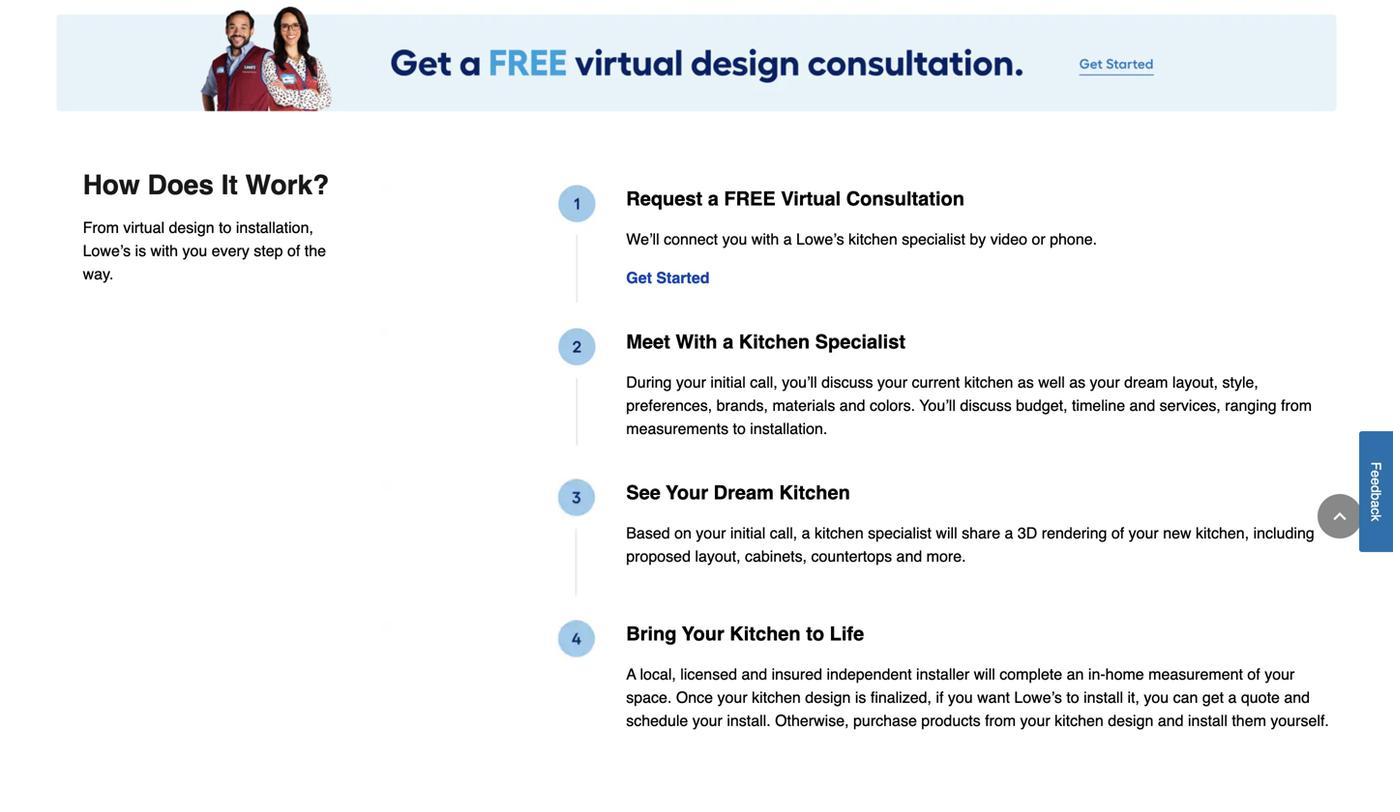 Task type: locate. For each thing, give the bounding box(es) containing it.
dream
[[1125, 374, 1169, 392]]

started
[[657, 269, 710, 287]]

0 horizontal spatial is
[[135, 242, 146, 260]]

lowe's down complete
[[1015, 689, 1063, 707]]

0 vertical spatial will
[[936, 525, 958, 543]]

as left well
[[1018, 374, 1034, 392]]

is inside from virtual design to installation, lowe's is with you every step of the way.
[[135, 242, 146, 260]]

you left every
[[182, 242, 207, 260]]

want
[[978, 689, 1010, 707]]

is
[[135, 242, 146, 260], [855, 689, 867, 707]]

specialist left by on the top right of the page
[[902, 231, 966, 248]]

call, up brands,
[[750, 374, 778, 392]]

of
[[287, 242, 300, 260], [1112, 525, 1125, 543], [1248, 666, 1261, 684]]

kitchen up you'll
[[739, 331, 810, 353]]

0 horizontal spatial layout,
[[695, 548, 741, 566]]

e up the d at right
[[1369, 471, 1385, 478]]

discuss down specialist
[[822, 374, 874, 392]]

does
[[148, 170, 214, 201]]

kitchen,
[[1196, 525, 1250, 543]]

of for see your dream kitchen
[[1112, 525, 1125, 543]]

0 horizontal spatial will
[[936, 525, 958, 543]]

0 vertical spatial design
[[169, 219, 215, 237]]

lowe's down from
[[83, 242, 131, 260]]

2 vertical spatial of
[[1248, 666, 1261, 684]]

specialist for see your dream kitchen
[[868, 525, 932, 543]]

kitchen
[[849, 231, 898, 248], [965, 374, 1014, 392], [815, 525, 864, 543], [752, 689, 801, 707], [1055, 712, 1104, 730]]

lowe's inside from virtual design to installation, lowe's is with you every step of the way.
[[83, 242, 131, 260]]

0 horizontal spatial as
[[1018, 374, 1034, 392]]

and down dream
[[1130, 397, 1156, 415]]

your up 'quote'
[[1265, 666, 1295, 684]]

2 horizontal spatial lowe's
[[1015, 689, 1063, 707]]

1 vertical spatial will
[[974, 666, 996, 684]]

a
[[708, 188, 719, 210], [784, 231, 792, 248], [723, 331, 734, 353], [1369, 501, 1385, 508], [802, 525, 811, 543], [1005, 525, 1014, 543], [1229, 689, 1237, 707]]

1 vertical spatial call,
[[770, 525, 798, 543]]

from down want
[[985, 712, 1016, 730]]

1 vertical spatial your
[[682, 623, 725, 646]]

1 horizontal spatial is
[[855, 689, 867, 707]]

to inside from virtual design to installation, lowe's is with you every step of the way.
[[219, 219, 232, 237]]

0 horizontal spatial discuss
[[822, 374, 874, 392]]

of inside a local, licensed and insured independent installer will complete an in-home measurement of your space. once your kitchen design is finalized, if you want lowe's to install it, you can get a quote and schedule your install. otherwise, purchase products from your kitchen design and install them yourself.
[[1248, 666, 1261, 684]]

1 vertical spatial layout,
[[695, 548, 741, 566]]

based
[[626, 525, 670, 543]]

of right rendering
[[1112, 525, 1125, 543]]

lowe's
[[797, 231, 845, 248], [83, 242, 131, 260], [1015, 689, 1063, 707]]

on
[[675, 525, 692, 543]]

with down virtual
[[151, 242, 178, 260]]

0 vertical spatial initial
[[711, 374, 746, 392]]

your up on
[[666, 482, 709, 504]]

a up k
[[1369, 501, 1385, 508]]

1 horizontal spatial design
[[806, 689, 851, 707]]

1 vertical spatial discuss
[[961, 397, 1012, 415]]

get
[[626, 269, 652, 287]]

your up timeline
[[1090, 374, 1121, 392]]

0 horizontal spatial install
[[1084, 689, 1124, 707]]

chevron up image
[[1331, 507, 1350, 527]]

local,
[[640, 666, 676, 684]]

rendering
[[1042, 525, 1108, 543]]

step
[[254, 242, 283, 260]]

video
[[991, 231, 1028, 248]]

your for bring
[[682, 623, 725, 646]]

0 vertical spatial specialist
[[902, 231, 966, 248]]

1 vertical spatial is
[[855, 689, 867, 707]]

as right well
[[1070, 374, 1086, 392]]

installer
[[917, 666, 970, 684]]

a local, licensed and insured independent installer will complete an in-home measurement of your space. once your kitchen design is finalized, if you want lowe's to install it, you can get a quote and schedule your install. otherwise, purchase products from your kitchen design and install them yourself.
[[626, 666, 1330, 730]]

your down complete
[[1021, 712, 1051, 730]]

see your dream kitchen
[[626, 482, 851, 504]]

discuss
[[822, 374, 874, 392], [961, 397, 1012, 415]]

with down free
[[752, 231, 779, 248]]

and left more.
[[897, 548, 923, 566]]

virtual
[[781, 188, 841, 210]]

style,
[[1223, 374, 1259, 392]]

1 horizontal spatial discuss
[[961, 397, 1012, 415]]

you
[[723, 231, 748, 248], [182, 242, 207, 260], [948, 689, 973, 707], [1144, 689, 1169, 707]]

you inside from virtual design to installation, lowe's is with you every step of the way.
[[182, 242, 207, 260]]

kitchen right current
[[965, 374, 1014, 392]]

you'll
[[782, 374, 818, 392]]

initial
[[711, 374, 746, 392], [731, 525, 766, 543]]

kitchen up insured
[[730, 623, 801, 646]]

schedule
[[626, 712, 688, 730]]

of up 'quote'
[[1248, 666, 1261, 684]]

we'll connect you with a lowe's kitchen specialist by video or phone.
[[626, 231, 1098, 248]]

0 vertical spatial call,
[[750, 374, 778, 392]]

1 horizontal spatial install
[[1189, 712, 1228, 730]]

bring
[[626, 623, 677, 646]]

e up b
[[1369, 478, 1385, 486]]

your
[[666, 482, 709, 504], [682, 623, 725, 646]]

kitchen for dream
[[780, 482, 851, 504]]

you right if
[[948, 689, 973, 707]]

will up more.
[[936, 525, 958, 543]]

from inside the during your initial call, you'll discuss your current kitchen as well as your dream layout, style, preferences, brands, materials and colors. you'll discuss budget, timeline and services, ranging from measurements to installation.
[[1282, 397, 1313, 415]]

it
[[221, 170, 238, 201]]

1 horizontal spatial will
[[974, 666, 996, 684]]

a right the "get"
[[1229, 689, 1237, 707]]

your
[[676, 374, 707, 392], [878, 374, 908, 392], [1090, 374, 1121, 392], [696, 525, 726, 543], [1129, 525, 1159, 543], [1265, 666, 1295, 684], [718, 689, 748, 707], [693, 712, 723, 730], [1021, 712, 1051, 730]]

of left the
[[287, 242, 300, 260]]

kitchen inside the during your initial call, you'll discuss your current kitchen as well as your dream layout, style, preferences, brands, materials and colors. you'll discuss budget, timeline and services, ranging from measurements to installation.
[[965, 374, 1014, 392]]

2 horizontal spatial of
[[1248, 666, 1261, 684]]

design down does
[[169, 219, 215, 237]]

specialist for request a free virtual consultation
[[902, 231, 966, 248]]

0 vertical spatial kitchen
[[739, 331, 810, 353]]

is inside a local, licensed and insured independent installer will complete an in-home measurement of your space. once your kitchen design is finalized, if you want lowe's to install it, you can get a quote and schedule your install. otherwise, purchase products from your kitchen design and install them yourself.
[[855, 689, 867, 707]]

1 horizontal spatial as
[[1070, 374, 1086, 392]]

1 horizontal spatial layout,
[[1173, 374, 1219, 392]]

an icon of the number 3. image
[[380, 480, 596, 598]]

space.
[[626, 689, 672, 707]]

1 horizontal spatial from
[[1282, 397, 1313, 415]]

a inside button
[[1369, 501, 1385, 508]]

0 vertical spatial layout,
[[1173, 374, 1219, 392]]

get a free virtual design consultation. get started. image
[[56, 2, 1338, 112]]

kitchen inside the based on your initial call, a kitchen specialist will share a 3d rendering of your new kitchen, including proposed layout, cabinets, countertops and more.
[[815, 525, 864, 543]]

will
[[936, 525, 958, 543], [974, 666, 996, 684]]

install down 'in-'
[[1084, 689, 1124, 707]]

design
[[169, 219, 215, 237], [806, 689, 851, 707], [1109, 712, 1154, 730]]

call, up the 'cabinets,'
[[770, 525, 798, 543]]

from
[[83, 219, 119, 237]]

from
[[1282, 397, 1313, 415], [985, 712, 1016, 730]]

0 horizontal spatial of
[[287, 242, 300, 260]]

your up install.
[[718, 689, 748, 707]]

layout, up services,
[[1173, 374, 1219, 392]]

your right on
[[696, 525, 726, 543]]

lowe's for does
[[83, 242, 131, 260]]

and down can
[[1158, 712, 1184, 730]]

1 vertical spatial from
[[985, 712, 1016, 730]]

initial up the 'cabinets,'
[[731, 525, 766, 543]]

a
[[626, 666, 636, 684]]

otherwise,
[[775, 712, 849, 730]]

1 horizontal spatial with
[[752, 231, 779, 248]]

initial up brands,
[[711, 374, 746, 392]]

kitchen
[[739, 331, 810, 353], [780, 482, 851, 504], [730, 623, 801, 646]]

0 horizontal spatial with
[[151, 242, 178, 260]]

with
[[676, 331, 718, 353]]

1 vertical spatial of
[[1112, 525, 1125, 543]]

and left colors.
[[840, 397, 866, 415]]

consultation
[[847, 188, 965, 210]]

1 vertical spatial initial
[[731, 525, 766, 543]]

products
[[922, 712, 981, 730]]

the
[[305, 242, 326, 260]]

from right ranging
[[1282, 397, 1313, 415]]

insured
[[772, 666, 823, 684]]

dream
[[714, 482, 774, 504]]

1 horizontal spatial lowe's
[[797, 231, 845, 248]]

to up every
[[219, 219, 232, 237]]

1 as from the left
[[1018, 374, 1034, 392]]

lowe's for a
[[797, 231, 845, 248]]

kitchen down installation.
[[780, 482, 851, 504]]

countertops
[[812, 548, 893, 566]]

to down brands,
[[733, 420, 746, 438]]

design down it,
[[1109, 712, 1154, 730]]

specialist inside the based on your initial call, a kitchen specialist will share a 3d rendering of your new kitchen, including proposed layout, cabinets, countertops and more.
[[868, 525, 932, 543]]

0 horizontal spatial design
[[169, 219, 215, 237]]

is down independent
[[855, 689, 867, 707]]

1 vertical spatial specialist
[[868, 525, 932, 543]]

discuss right you'll
[[961, 397, 1012, 415]]

or
[[1032, 231, 1046, 248]]

and
[[840, 397, 866, 415], [1130, 397, 1156, 415], [897, 548, 923, 566], [742, 666, 768, 684], [1285, 689, 1311, 707], [1158, 712, 1184, 730]]

get started
[[626, 269, 710, 287]]

in-
[[1089, 666, 1106, 684]]

as
[[1018, 374, 1034, 392], [1070, 374, 1086, 392]]

design up otherwise,
[[806, 689, 851, 707]]

0 vertical spatial from
[[1282, 397, 1313, 415]]

cabinets,
[[745, 548, 807, 566]]

call,
[[750, 374, 778, 392], [770, 525, 798, 543]]

specialist
[[902, 231, 966, 248], [868, 525, 932, 543]]

an
[[1067, 666, 1085, 684]]

e
[[1369, 471, 1385, 478], [1369, 478, 1385, 486]]

will inside the based on your initial call, a kitchen specialist will share a 3d rendering of your new kitchen, including proposed layout, cabinets, countertops and more.
[[936, 525, 958, 543]]

2 vertical spatial design
[[1109, 712, 1154, 730]]

0 vertical spatial is
[[135, 242, 146, 260]]

kitchen down an
[[1055, 712, 1104, 730]]

0 horizontal spatial from
[[985, 712, 1016, 730]]

of inside the based on your initial call, a kitchen specialist will share a 3d rendering of your new kitchen, including proposed layout, cabinets, countertops and more.
[[1112, 525, 1125, 543]]

is down virtual
[[135, 242, 146, 260]]

of inside from virtual design to installation, lowe's is with you every step of the way.
[[287, 242, 300, 260]]

0 vertical spatial your
[[666, 482, 709, 504]]

during
[[626, 374, 672, 392]]

kitchen down insured
[[752, 689, 801, 707]]

meet
[[626, 331, 671, 353]]

0 vertical spatial of
[[287, 242, 300, 260]]

well
[[1039, 374, 1065, 392]]

0 vertical spatial install
[[1084, 689, 1124, 707]]

1 horizontal spatial of
[[1112, 525, 1125, 543]]

1 vertical spatial kitchen
[[780, 482, 851, 504]]

initial inside the during your initial call, you'll discuss your current kitchen as well as your dream layout, style, preferences, brands, materials and colors. you'll discuss budget, timeline and services, ranging from measurements to installation.
[[711, 374, 746, 392]]

0 horizontal spatial lowe's
[[83, 242, 131, 260]]

1 vertical spatial design
[[806, 689, 851, 707]]

your up licensed on the bottom of page
[[682, 623, 725, 646]]

kitchen up countertops
[[815, 525, 864, 543]]

lowe's down virtual
[[797, 231, 845, 248]]

to down an
[[1067, 689, 1080, 707]]

a left free
[[708, 188, 719, 210]]

install down the "get"
[[1189, 712, 1228, 730]]

layout, left the 'cabinets,'
[[695, 548, 741, 566]]

will up want
[[974, 666, 996, 684]]

installation,
[[236, 219, 314, 237]]

specialist up more.
[[868, 525, 932, 543]]

you right it,
[[1144, 689, 1169, 707]]

layout, inside the during your initial call, you'll discuss your current kitchen as well as your dream layout, style, preferences, brands, materials and colors. you'll discuss budget, timeline and services, ranging from measurements to installation.
[[1173, 374, 1219, 392]]



Task type: vqa. For each thing, say whether or not it's contained in the screenshot.
the right Smart Home, Security, Wi-Fi link
no



Task type: describe. For each thing, give the bounding box(es) containing it.
3d
[[1018, 525, 1038, 543]]

life
[[830, 623, 865, 646]]

preferences,
[[626, 397, 713, 415]]

quote
[[1242, 689, 1280, 707]]

brands,
[[717, 397, 769, 415]]

once
[[676, 689, 713, 707]]

an icon of the number 1. image
[[380, 186, 596, 303]]

you down free
[[723, 231, 748, 248]]

a inside a local, licensed and insured independent installer will complete an in-home measurement of your space. once your kitchen design is finalized, if you want lowe's to install it, you can get a quote and schedule your install. otherwise, purchase products from your kitchen design and install them yourself.
[[1229, 689, 1237, 707]]

f
[[1369, 462, 1385, 471]]

see
[[626, 482, 661, 504]]

licensed
[[681, 666, 738, 684]]

if
[[936, 689, 944, 707]]

by
[[970, 231, 987, 248]]

2 e from the top
[[1369, 478, 1385, 486]]

of for bring your kitchen to life
[[1248, 666, 1261, 684]]

to left life
[[806, 623, 825, 646]]

it,
[[1128, 689, 1140, 707]]

f e e d b a c k
[[1369, 462, 1385, 522]]

new
[[1164, 525, 1192, 543]]

your for see
[[666, 482, 709, 504]]

1 e from the top
[[1369, 471, 1385, 478]]

measurements
[[626, 420, 729, 438]]

them
[[1233, 712, 1267, 730]]

request a free virtual consultation
[[626, 188, 965, 210]]

b
[[1369, 493, 1385, 501]]

yourself.
[[1271, 712, 1330, 730]]

home
[[1106, 666, 1145, 684]]

a left 3d
[[1005, 525, 1014, 543]]

an icon of the number 2. image
[[380, 329, 596, 447]]

more.
[[927, 548, 967, 566]]

work?
[[245, 170, 329, 201]]

request
[[626, 188, 703, 210]]

your up colors.
[[878, 374, 908, 392]]

you'll
[[920, 397, 956, 415]]

finalized,
[[871, 689, 932, 707]]

call, inside the based on your initial call, a kitchen specialist will share a 3d rendering of your new kitchen, including proposed layout, cabinets, countertops and more.
[[770, 525, 798, 543]]

installation.
[[750, 420, 828, 438]]

free
[[724, 188, 776, 210]]

how does it work?
[[83, 170, 329, 201]]

from virtual design to installation, lowe's is with you every step of the way.
[[83, 219, 326, 283]]

every
[[212, 242, 250, 260]]

to inside a local, licensed and insured independent installer will complete an in-home measurement of your space. once your kitchen design is finalized, if you want lowe's to install it, you can get a quote and schedule your install. otherwise, purchase products from your kitchen design and install them yourself.
[[1067, 689, 1080, 707]]

budget,
[[1016, 397, 1068, 415]]

2 vertical spatial kitchen
[[730, 623, 801, 646]]

kitchen down consultation
[[849, 231, 898, 248]]

c
[[1369, 508, 1385, 515]]

connect
[[664, 231, 718, 248]]

a down "request a free virtual consultation" at top
[[784, 231, 792, 248]]

can
[[1174, 689, 1199, 707]]

colors.
[[870, 397, 916, 415]]

proposed
[[626, 548, 691, 566]]

to inside the during your initial call, you'll discuss your current kitchen as well as your dream layout, style, preferences, brands, materials and colors. you'll discuss budget, timeline and services, ranging from measurements to installation.
[[733, 420, 746, 438]]

meet with a kitchen specialist
[[626, 331, 906, 353]]

current
[[912, 374, 960, 392]]

0 vertical spatial discuss
[[822, 374, 874, 392]]

with inside from virtual design to installation, lowe's is with you every step of the way.
[[151, 242, 178, 260]]

a up the 'cabinets,'
[[802, 525, 811, 543]]

ranging
[[1226, 397, 1277, 415]]

and down bring your kitchen to life
[[742, 666, 768, 684]]

materials
[[773, 397, 836, 415]]

will inside a local, licensed and insured independent installer will complete an in-home measurement of your space. once your kitchen design is finalized, if you want lowe's to install it, you can get a quote and schedule your install. otherwise, purchase products from your kitchen design and install them yourself.
[[974, 666, 996, 684]]

2 horizontal spatial design
[[1109, 712, 1154, 730]]

independent
[[827, 666, 912, 684]]

timeline
[[1072, 397, 1126, 415]]

including
[[1254, 525, 1315, 543]]

your up preferences,
[[676, 374, 707, 392]]

share
[[962, 525, 1001, 543]]

1 vertical spatial install
[[1189, 712, 1228, 730]]

bring your kitchen to life
[[626, 623, 865, 646]]

way.
[[83, 265, 114, 283]]

from inside a local, licensed and insured independent installer will complete an in-home measurement of your space. once your kitchen design is finalized, if you want lowe's to install it, you can get a quote and schedule your install. otherwise, purchase products from your kitchen design and install them yourself.
[[985, 712, 1016, 730]]

get
[[1203, 689, 1225, 707]]

2 as from the left
[[1070, 374, 1086, 392]]

call, inside the during your initial call, you'll discuss your current kitchen as well as your dream layout, style, preferences, brands, materials and colors. you'll discuss budget, timeline and services, ranging from measurements to installation.
[[750, 374, 778, 392]]

services,
[[1160, 397, 1221, 415]]

lowe's inside a local, licensed and insured independent installer will complete an in-home measurement of your space. once your kitchen design is finalized, if you want lowe's to install it, you can get a quote and schedule your install. otherwise, purchase products from your kitchen design and install them yourself.
[[1015, 689, 1063, 707]]

and inside the based on your initial call, a kitchen specialist will share a 3d rendering of your new kitchen, including proposed layout, cabinets, countertops and more.
[[897, 548, 923, 566]]

during your initial call, you'll discuss your current kitchen as well as your dream layout, style, preferences, brands, materials and colors. you'll discuss budget, timeline and services, ranging from measurements to installation.
[[626, 374, 1313, 438]]

scroll to top element
[[1318, 495, 1363, 539]]

phone.
[[1050, 231, 1098, 248]]

design inside from virtual design to installation, lowe's is with you every step of the way.
[[169, 219, 215, 237]]

how
[[83, 170, 140, 201]]

kitchen for a
[[739, 331, 810, 353]]

layout, inside the based on your initial call, a kitchen specialist will share a 3d rendering of your new kitchen, including proposed layout, cabinets, countertops and more.
[[695, 548, 741, 566]]

a right "with"
[[723, 331, 734, 353]]

get started link
[[626, 269, 710, 287]]

your down once
[[693, 712, 723, 730]]

measurement
[[1149, 666, 1244, 684]]

and up the yourself.
[[1285, 689, 1311, 707]]

we'll
[[626, 231, 660, 248]]

purchase
[[854, 712, 917, 730]]

your left new
[[1129, 525, 1159, 543]]

k
[[1369, 515, 1385, 522]]

initial inside the based on your initial call, a kitchen specialist will share a 3d rendering of your new kitchen, including proposed layout, cabinets, countertops and more.
[[731, 525, 766, 543]]

virtual
[[123, 219, 165, 237]]

specialist
[[816, 331, 906, 353]]

install.
[[727, 712, 771, 730]]

an icon of the number 4. image
[[380, 621, 596, 739]]

f e e d b a c k button
[[1360, 432, 1394, 553]]

d
[[1369, 486, 1385, 493]]

based on your initial call, a kitchen specialist will share a 3d rendering of your new kitchen, including proposed layout, cabinets, countertops and more.
[[626, 525, 1315, 566]]



